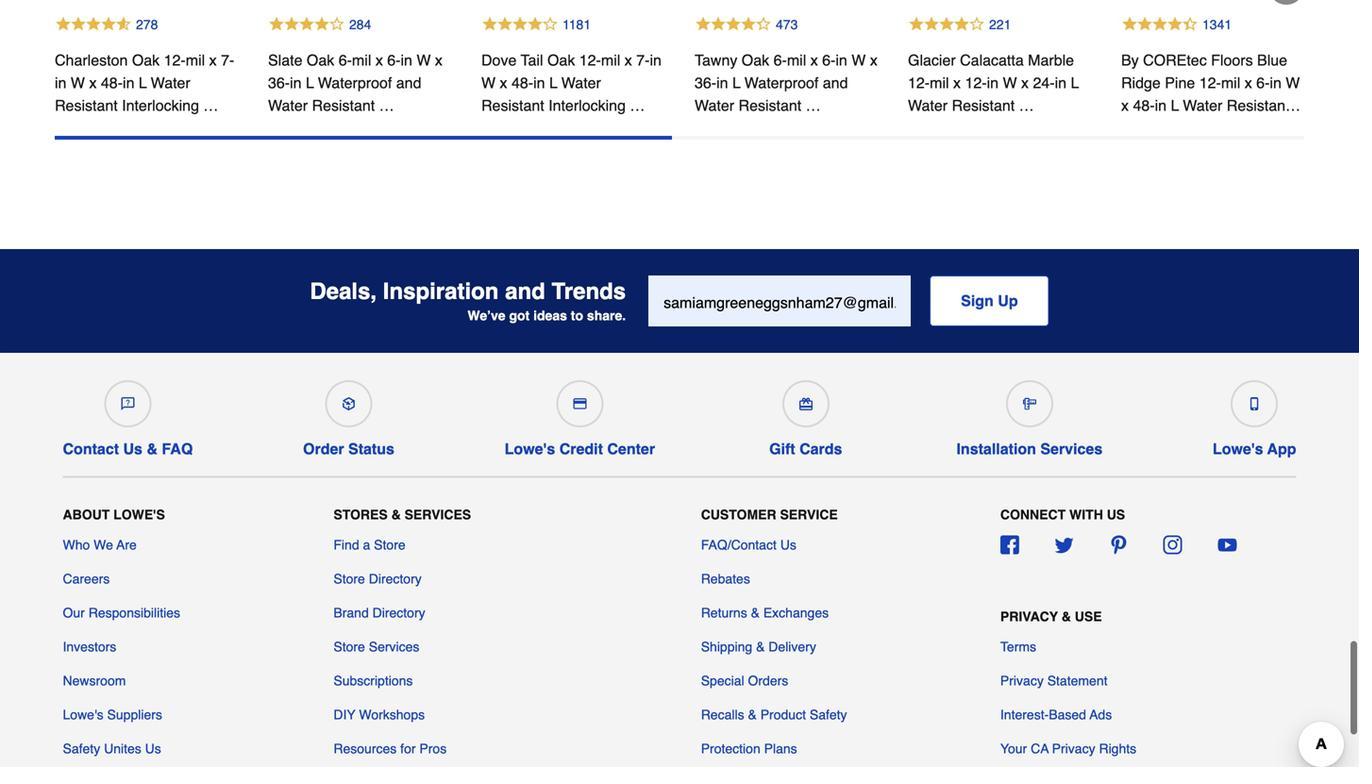 Task type: locate. For each thing, give the bounding box(es) containing it.
3 sq from the left
[[529, 142, 545, 160]]

directory down store directory
[[373, 606, 425, 621]]

w
[[417, 51, 431, 69], [852, 51, 866, 69], [71, 74, 85, 92], [481, 74, 496, 92], [1003, 74, 1017, 92], [1286, 74, 1300, 92]]

plank inside charleston oak 12-mil x 7- in w x 48-in l water resistant interlocking luxury vinyl plank flooring (23.21-sq ft/ carton)
[[141, 119, 179, 137]]

1 ft/ from the left
[[123, 142, 135, 160]]

water
[[151, 74, 190, 92], [561, 74, 601, 92], [268, 97, 308, 114], [695, 97, 734, 114], [908, 97, 948, 114], [1183, 97, 1223, 114]]

interlocking down slate at the top left of page
[[268, 119, 345, 137]]

workshops
[[359, 707, 425, 723]]

0 vertical spatial directory
[[369, 572, 422, 587]]

water down slate at the top left of page
[[268, 97, 308, 114]]

carton)
[[140, 142, 190, 160], [566, 142, 617, 160], [268, 165, 318, 182], [695, 165, 745, 182], [908, 165, 958, 182], [1121, 165, 1172, 182]]

l inside charleston oak 12-mil x 7- in w x 48-in l water resistant interlocking luxury vinyl plank flooring (23.21-sq ft/ carton)
[[139, 74, 147, 92]]

protection
[[701, 741, 761, 757]]

36- inside "tawny oak 6-mil x 6-in w x 36-in l waterproof and water resistant interlocking luxury vinyl plank flooring (22.17-sq ft/ carton)"
[[695, 74, 717, 92]]

(22.17- inside "tawny oak 6-mil x 6-in w x 36-in l waterproof and water resistant interlocking luxury vinyl plank flooring (22.17-sq ft/ carton)"
[[796, 142, 843, 160]]

oak right tail
[[547, 51, 575, 69]]

lowe's app
[[1213, 440, 1297, 458]]

in
[[401, 51, 412, 69], [650, 51, 662, 69], [836, 51, 848, 69], [55, 74, 67, 92], [123, 74, 134, 92], [290, 74, 302, 92], [533, 74, 545, 92], [717, 74, 728, 92], [987, 74, 999, 92], [1055, 74, 1067, 92], [1270, 74, 1282, 92], [1155, 97, 1167, 114]]

safety right product
[[810, 707, 847, 723]]

who
[[63, 538, 90, 553]]

privacy up terms
[[1001, 609, 1058, 624]]

1 horizontal spatial waterproof
[[745, 74, 819, 92]]

w down calacatta
[[1003, 74, 1017, 92]]

carton) inside by coretec floors blue ridge pine 12-mil x 6-in w x 48-in l water resistant interlocking luxury vinyl plank flooring (15.76-sq ft/ carton)
[[1121, 165, 1172, 182]]

2 sq from the left
[[417, 142, 433, 160]]

w left glacier
[[852, 51, 866, 69]]

1 horizontal spatial (22.17-
[[796, 142, 843, 160]]

us right contact at left
[[123, 440, 142, 458]]

(22.17- inside slate oak 6-mil x 6-in w x 36-in l waterproof and water resistant interlocking luxury vinyl plank flooring (22.17-sq ft/ carton)
[[369, 142, 417, 160]]

resistant inside by coretec floors blue ridge pine 12-mil x 6-in w x 48-in l water resistant interlocking luxury vinyl plank flooring (15.76-sq ft/ carton)
[[1227, 97, 1290, 114]]

7- inside charleston oak 12-mil x 7- in w x 48-in l water resistant interlocking luxury vinyl plank flooring (23.21-sq ft/ carton)
[[221, 51, 234, 69]]

4 vinyl from the left
[[826, 119, 858, 137]]

2 ft/ from the left
[[437, 142, 449, 160]]

privacy right ca
[[1052, 741, 1096, 757]]

sign
[[961, 292, 994, 310]]

lowe's
[[505, 440, 555, 458], [1213, 440, 1264, 458], [113, 507, 165, 522], [63, 707, 104, 723]]

&
[[147, 440, 158, 458], [391, 507, 401, 522], [751, 606, 760, 621], [1062, 609, 1071, 624], [756, 640, 765, 655], [748, 707, 757, 723]]

trends
[[552, 279, 626, 305]]

& for shipping & delivery
[[756, 640, 765, 655]]

ft/ inside the glacier calacatta marble 12-mil x 12-in w x 24-in l water resistant interlocking luxury vinyl tile flooring (19.79-sq ft/ carton)
[[1063, 142, 1075, 160]]

order
[[303, 440, 344, 458]]

interlocking down 278
[[122, 97, 199, 114]]

and for slate oak 6-mil x 6-in w x 36-in l waterproof and water resistant interlocking luxury vinyl plank flooring (22.17-sq ft/ carton)
[[396, 74, 421, 92]]

sign up form
[[649, 276, 1049, 327]]

flooring inside charleston oak 12-mil x 7- in w x 48-in l water resistant interlocking luxury vinyl plank flooring (23.21-sq ft/ carton)
[[183, 119, 237, 137]]

glacier calacatta marble 12-mil x 12-in w x 24-in l water resistant interlocking luxury vinyl tile flooring (19.79-sq ft/ carton)
[[908, 51, 1083, 182]]

1 oak from the left
[[132, 51, 160, 69]]

1 sq from the left
[[103, 142, 119, 160]]

flooring inside "tawny oak 6-mil x 6-in w x 36-in l waterproof and water resistant interlocking luxury vinyl plank flooring (22.17-sq ft/ carton)"
[[737, 142, 791, 160]]

faq/contact us link
[[701, 536, 797, 555]]

pros
[[420, 741, 447, 757]]

0 vertical spatial services
[[1041, 440, 1103, 458]]

2 oak from the left
[[307, 51, 334, 69]]

0 horizontal spatial safety
[[63, 741, 100, 757]]

privacy up interest-
[[1001, 674, 1044, 689]]

1 horizontal spatial 7-
[[636, 51, 650, 69]]

water inside charleston oak 12-mil x 7- in w x 48-in l water resistant interlocking luxury vinyl plank flooring (23.21-sq ft/ carton)
[[151, 74, 190, 92]]

interlocking inside the dove tail oak 12-mil x 7-in w x 48-in l water resistant interlocking luxury vinyl plank flooring (23.21-sq ft/ carton)
[[549, 97, 626, 114]]

2 vertical spatial store
[[334, 640, 365, 655]]

0 vertical spatial privacy
[[1001, 609, 1058, 624]]

mil down glacier
[[930, 74, 949, 92]]

diy
[[334, 707, 355, 723]]

and for tawny oak 6-mil x 6-in w x 36-in l waterproof and water resistant interlocking luxury vinyl plank flooring (22.17-sq ft/ carton)
[[823, 74, 848, 92]]

1 36- from the left
[[268, 74, 290, 92]]

2 vertical spatial services
[[369, 640, 420, 655]]

oak inside slate oak 6-mil x 6-in w x 36-in l waterproof and water resistant interlocking luxury vinyl plank flooring (22.17-sq ft/ carton)
[[307, 51, 334, 69]]

5 sq from the left
[[1043, 142, 1059, 160]]

l inside the dove tail oak 12-mil x 7-in w x 48-in l water resistant interlocking luxury vinyl plank flooring (23.21-sq ft/ carton)
[[549, 74, 558, 92]]

mil down the floors
[[1221, 74, 1241, 92]]

(23.21- down charleston
[[55, 142, 103, 160]]

gift cards
[[769, 440, 842, 458]]

resistant inside charleston oak 12-mil x 7- in w x 48-in l water resistant interlocking luxury vinyl plank flooring (23.21-sq ft/ carton)
[[55, 97, 118, 114]]

lowe's for lowe's app
[[1213, 440, 1264, 458]]

delivery
[[769, 640, 816, 655]]

store up brand
[[334, 572, 365, 587]]

luxury inside by coretec floors blue ridge pine 12-mil x 6-in w x 48-in l water resistant interlocking luxury vinyl plank flooring (15.76-sq ft/ carton)
[[1203, 119, 1248, 137]]

0 horizontal spatial (22.17-
[[369, 142, 417, 160]]

flooring
[[183, 119, 237, 137], [610, 119, 664, 137], [310, 142, 365, 160], [737, 142, 791, 160], [936, 142, 991, 160], [1163, 142, 1218, 160]]

us down customer service
[[780, 538, 797, 553]]

mil right tail
[[601, 51, 620, 69]]

resistant inside "tawny oak 6-mil x 6-in w x 36-in l waterproof and water resistant interlocking luxury vinyl plank flooring (22.17-sq ft/ carton)"
[[739, 97, 802, 114]]

12- right charleston
[[164, 51, 186, 69]]

vinyl inside "tawny oak 6-mil x 6-in w x 36-in l waterproof and water resistant interlocking luxury vinyl plank flooring (22.17-sq ft/ carton)"
[[826, 119, 858, 137]]

(23.21- down dove
[[481, 142, 529, 160]]

(23.21-
[[55, 142, 103, 160], [481, 142, 529, 160]]

water down glacier
[[908, 97, 948, 114]]

scrollbar
[[55, 136, 672, 140]]

unites
[[104, 741, 141, 757]]

mil
[[186, 51, 205, 69], [352, 51, 371, 69], [601, 51, 620, 69], [787, 51, 806, 69], [930, 74, 949, 92], [1221, 74, 1241, 92]]

credit card image
[[573, 397, 587, 411]]

about
[[63, 507, 110, 522]]

& left the delivery on the right of page
[[756, 640, 765, 655]]

for
[[400, 741, 416, 757]]

safety
[[810, 707, 847, 723], [63, 741, 100, 757]]

w inside the glacier calacatta marble 12-mil x 12-in w x 24-in l water resistant interlocking luxury vinyl tile flooring (19.79-sq ft/ carton)
[[1003, 74, 1017, 92]]

0 horizontal spatial and
[[396, 74, 421, 92]]

0 vertical spatial us
[[123, 440, 142, 458]]

1 horizontal spatial us
[[145, 741, 161, 757]]

4 resistant from the left
[[739, 97, 802, 114]]

48- down ridge
[[1133, 97, 1155, 114]]

privacy for privacy statement
[[1001, 674, 1044, 689]]

services up connect with us
[[1041, 440, 1103, 458]]

oak right tawny
[[742, 51, 769, 69]]

1 horizontal spatial 36-
[[695, 74, 717, 92]]

waterproof inside "tawny oak 6-mil x 6-in w x 36-in l waterproof and water resistant interlocking luxury vinyl plank flooring (22.17-sq ft/ carton)"
[[745, 74, 819, 92]]

36- down slate at the top left of page
[[268, 74, 290, 92]]

2 (22.17- from the left
[[796, 142, 843, 160]]

by
[[1121, 51, 1139, 69]]

1 vertical spatial directory
[[373, 606, 425, 621]]

glacier calacatta marble 12-mil x 12-in w x 24-in l water resistant interlocking luxury vinyl tile flooring (19.79-sq ft/ carton) link
[[908, 49, 1091, 182]]

oak inside "tawny oak 6-mil x 6-in w x 36-in l waterproof and water resistant interlocking luxury vinyl plank flooring (22.17-sq ft/ carton)"
[[742, 51, 769, 69]]

resistant down 284 at left top
[[312, 97, 375, 114]]

interlocking inside charleston oak 12-mil x 7- in w x 48-in l water resistant interlocking luxury vinyl plank flooring (23.21-sq ft/ carton)
[[122, 97, 199, 114]]

& for privacy & use
[[1062, 609, 1071, 624]]

0 horizontal spatial 7-
[[221, 51, 234, 69]]

lowe's down "newsroom"
[[63, 707, 104, 723]]

lowe's left the app
[[1213, 440, 1264, 458]]

48- inside charleston oak 12-mil x 7- in w x 48-in l water resistant interlocking luxury vinyl plank flooring (23.21-sq ft/ carton)
[[101, 74, 123, 92]]

l inside "tawny oak 6-mil x 6-in w x 36-in l waterproof and water resistant interlocking luxury vinyl plank flooring (22.17-sq ft/ carton)"
[[733, 74, 741, 92]]

1 luxury from the left
[[55, 119, 100, 137]]

water down tawny
[[695, 97, 734, 114]]

36- down tawny
[[695, 74, 717, 92]]

shipping & delivery link
[[701, 638, 816, 657]]

safety left unites
[[63, 741, 100, 757]]

recalls & product safety
[[701, 707, 847, 723]]

and
[[396, 74, 421, 92], [823, 74, 848, 92], [505, 279, 545, 305]]

ca
[[1031, 741, 1049, 757]]

interlocking inside the glacier calacatta marble 12-mil x 12-in w x 24-in l water resistant interlocking luxury vinyl tile flooring (19.79-sq ft/ carton)
[[908, 119, 985, 137]]

store down brand
[[334, 640, 365, 655]]

us
[[123, 440, 142, 458], [780, 538, 797, 553], [145, 741, 161, 757]]

oak inside charleston oak 12-mil x 7- in w x 48-in l water resistant interlocking luxury vinyl plank flooring (23.21-sq ft/ carton)
[[132, 51, 160, 69]]

water inside "tawny oak 6-mil x 6-in w x 36-in l waterproof and water resistant interlocking luxury vinyl plank flooring (22.17-sq ft/ carton)"
[[695, 97, 734, 114]]

48- inside by coretec floors blue ridge pine 12-mil x 6-in w x 48-in l water resistant interlocking luxury vinyl plank flooring (15.76-sq ft/ carton)
[[1133, 97, 1155, 114]]

resources for pros
[[334, 741, 447, 757]]

we've
[[468, 308, 506, 324]]

interlocking
[[122, 97, 199, 114], [549, 97, 626, 114], [268, 119, 345, 137], [695, 119, 772, 137], [908, 119, 985, 137], [1121, 119, 1199, 137]]

oak down 278
[[132, 51, 160, 69]]

resistant down calacatta
[[952, 97, 1015, 114]]

waterproof for slate
[[318, 74, 392, 92]]

2 (23.21- from the left
[[481, 142, 529, 160]]

w left dove
[[417, 51, 431, 69]]

1181
[[563, 17, 591, 32]]

interlocking inside "tawny oak 6-mil x 6-in w x 36-in l waterproof and water resistant interlocking luxury vinyl plank flooring (22.17-sq ft/ carton)"
[[695, 119, 772, 137]]

and inside slate oak 6-mil x 6-in w x 36-in l waterproof and water resistant interlocking luxury vinyl plank flooring (22.17-sq ft/ carton)
[[396, 74, 421, 92]]

resistant down charleston
[[55, 97, 118, 114]]

directory for brand directory
[[373, 606, 425, 621]]

1 vertical spatial privacy
[[1001, 674, 1044, 689]]

0 horizontal spatial waterproof
[[318, 74, 392, 92]]

plank inside by coretec floors blue ridge pine 12-mil x 6-in w x 48-in l water resistant interlocking luxury vinyl plank flooring (15.76-sq ft/ carton)
[[1121, 142, 1159, 160]]

4 luxury from the left
[[776, 119, 822, 137]]

sq inside slate oak 6-mil x 6-in w x 36-in l waterproof and water resistant interlocking luxury vinyl plank flooring (22.17-sq ft/ carton)
[[417, 142, 433, 160]]

0 vertical spatial store
[[374, 538, 406, 553]]

0 horizontal spatial 48-
[[101, 74, 123, 92]]

4 sq from the left
[[843, 142, 859, 160]]

interlocking down ridge
[[1121, 119, 1199, 137]]

12- inside charleston oak 12-mil x 7- in w x 48-in l water resistant interlocking luxury vinyl plank flooring (23.21-sq ft/ carton)
[[164, 51, 186, 69]]

services down brand directory link
[[369, 640, 420, 655]]

water down pine
[[1183, 97, 1223, 114]]

by coretec floors blue ridge pine 12-mil x 6-in w x 48-in l water resistant interlocking luxury vinyl plank flooring (15.76-sq ft/ carton)
[[1121, 51, 1307, 182]]

mil left slate at the top left of page
[[186, 51, 205, 69]]

water down 278
[[151, 74, 190, 92]]

2 luxury from the left
[[350, 119, 395, 137]]

4 ft/ from the left
[[864, 142, 876, 160]]

12-
[[164, 51, 186, 69], [579, 51, 601, 69], [908, 74, 930, 92], [965, 74, 987, 92], [1200, 74, 1221, 92]]

48- down tail
[[512, 74, 533, 92]]

1 vertical spatial us
[[780, 538, 797, 553]]

faq
[[162, 440, 193, 458]]

1 (23.21- from the left
[[55, 142, 103, 160]]

mil inside the glacier calacatta marble 12-mil x 12-in w x 24-in l water resistant interlocking luxury vinyl tile flooring (19.79-sq ft/ carton)
[[930, 74, 949, 92]]

water inside the glacier calacatta marble 12-mil x 12-in w x 24-in l water resistant interlocking luxury vinyl tile flooring (19.79-sq ft/ carton)
[[908, 97, 948, 114]]

store for directory
[[334, 572, 365, 587]]

directory up brand directory link
[[369, 572, 422, 587]]

resistant down the 473
[[739, 97, 802, 114]]

ads
[[1090, 707, 1112, 723]]

48- down charleston
[[101, 74, 123, 92]]

w inside by coretec floors blue ridge pine 12-mil x 6-in w x 48-in l water resistant interlocking luxury vinyl plank flooring (15.76-sq ft/ carton)
[[1286, 74, 1300, 92]]

shipping
[[701, 640, 753, 655]]

waterproof inside slate oak 6-mil x 6-in w x 36-in l waterproof and water resistant interlocking luxury vinyl plank flooring (22.17-sq ft/ carton)
[[318, 74, 392, 92]]

2 36- from the left
[[695, 74, 717, 92]]

3 luxury from the left
[[481, 119, 527, 137]]

7- left slate at the top left of page
[[221, 51, 234, 69]]

& for returns & exchanges
[[751, 606, 760, 621]]

ft/ inside "tawny oak 6-mil x 6-in w x 36-in l waterproof and water resistant interlocking luxury vinyl plank flooring (22.17-sq ft/ carton)"
[[864, 142, 876, 160]]

water down 1181
[[561, 74, 601, 92]]

luxury inside charleston oak 12-mil x 7- in w x 48-in l water resistant interlocking luxury vinyl plank flooring (23.21-sq ft/ carton)
[[55, 119, 100, 137]]

w down dove
[[481, 74, 496, 92]]

oak inside the dove tail oak 12-mil x 7-in w x 48-in l water resistant interlocking luxury vinyl plank flooring (23.21-sq ft/ carton)
[[547, 51, 575, 69]]

1 vertical spatial services
[[405, 507, 471, 522]]

w inside "tawny oak 6-mil x 6-in w x 36-in l waterproof and water resistant interlocking luxury vinyl plank flooring (22.17-sq ft/ carton)"
[[852, 51, 866, 69]]

3 resistant from the left
[[481, 97, 544, 114]]

rebates link
[[701, 570, 750, 589]]

ft/
[[123, 142, 135, 160], [437, 142, 449, 160], [549, 142, 562, 160], [864, 142, 876, 160], [1063, 142, 1075, 160], [1290, 142, 1303, 160]]

mil down 284 at left top
[[352, 51, 371, 69]]

x
[[209, 51, 217, 69], [376, 51, 383, 69], [435, 51, 443, 69], [625, 51, 632, 69], [811, 51, 818, 69], [870, 51, 878, 69], [89, 74, 97, 92], [500, 74, 507, 92], [953, 74, 961, 92], [1021, 74, 1029, 92], [1245, 74, 1252, 92], [1121, 97, 1129, 114]]

36- for tawny
[[695, 74, 717, 92]]

12- down 1181
[[579, 51, 601, 69]]

sq inside charleston oak 12-mil x 7- in w x 48-in l water resistant interlocking luxury vinyl plank flooring (23.21-sq ft/ carton)
[[103, 142, 119, 160]]

4 oak from the left
[[742, 51, 769, 69]]

& left use
[[1062, 609, 1071, 624]]

3 oak from the left
[[547, 51, 575, 69]]

about lowe's
[[63, 507, 165, 522]]

youtube image
[[1218, 536, 1237, 555]]

oak right slate at the top left of page
[[307, 51, 334, 69]]

1341
[[1203, 17, 1232, 32]]

1 horizontal spatial 48-
[[512, 74, 533, 92]]

resistant inside the glacier calacatta marble 12-mil x 12-in w x 24-in l water resistant interlocking luxury vinyl tile flooring (19.79-sq ft/ carton)
[[952, 97, 1015, 114]]

2 7- from the left
[[636, 51, 650, 69]]

1 vinyl from the left
[[104, 119, 137, 137]]

6 resistant from the left
[[1227, 97, 1290, 114]]

& inside recalls & product safety link
[[748, 707, 757, 723]]

directory for store directory
[[369, 572, 422, 587]]

slate
[[268, 51, 303, 69]]

calacatta
[[960, 51, 1024, 69]]

interlocking up tile
[[908, 119, 985, 137]]

1 vertical spatial store
[[334, 572, 365, 587]]

charleston
[[55, 51, 128, 69]]

2 resistant from the left
[[312, 97, 375, 114]]

2 horizontal spatial and
[[823, 74, 848, 92]]

customer care image
[[121, 397, 134, 411]]

36- inside slate oak 6-mil x 6-in w x 36-in l waterproof and water resistant interlocking luxury vinyl plank flooring (22.17-sq ft/ carton)
[[268, 74, 290, 92]]

glacier
[[908, 51, 956, 69]]

2 horizontal spatial us
[[780, 538, 797, 553]]

3 ft/ from the left
[[549, 142, 562, 160]]

& inside contact us & faq link
[[147, 440, 158, 458]]

& left faq
[[147, 440, 158, 458]]

w down blue
[[1286, 74, 1300, 92]]

and inside "tawny oak 6-mil x 6-in w x 36-in l waterproof and water resistant interlocking luxury vinyl plank flooring (22.17-sq ft/ carton)"
[[823, 74, 848, 92]]

7- left tawny
[[636, 51, 650, 69]]

0 horizontal spatial (23.21-
[[55, 142, 103, 160]]

1 resistant from the left
[[55, 97, 118, 114]]

mil inside the dove tail oak 12-mil x 7-in w x 48-in l water resistant interlocking luxury vinyl plank flooring (23.21-sq ft/ carton)
[[601, 51, 620, 69]]

5 luxury from the left
[[990, 119, 1035, 137]]

pickup image
[[342, 397, 355, 411]]

orders
[[748, 674, 788, 689]]

6 luxury from the left
[[1203, 119, 1248, 137]]

recalls & product safety link
[[701, 706, 847, 724]]

lowe's credit center
[[505, 440, 655, 458]]

ideas
[[533, 308, 567, 324]]

us right unites
[[145, 741, 161, 757]]

services for store services
[[369, 640, 420, 655]]

& inside shipping & delivery link
[[756, 640, 765, 655]]

473
[[776, 17, 798, 32]]

0 horizontal spatial us
[[123, 440, 142, 458]]

1 horizontal spatial (23.21-
[[481, 142, 529, 160]]

w down charleston
[[71, 74, 85, 92]]

1 waterproof from the left
[[318, 74, 392, 92]]

interlocking inside by coretec floors blue ridge pine 12-mil x 6-in w x 48-in l water resistant interlocking luxury vinyl plank flooring (15.76-sq ft/ carton)
[[1121, 119, 1199, 137]]

1 horizontal spatial safety
[[810, 707, 847, 723]]

interlocking down 1181
[[549, 97, 626, 114]]

48- inside the dove tail oak 12-mil x 7-in w x 48-in l water resistant interlocking luxury vinyl plank flooring (23.21-sq ft/ carton)
[[512, 74, 533, 92]]

returns & exchanges
[[701, 606, 829, 621]]

(22.17- for tawny oak 6-mil x 6-in w x 36-in l waterproof and water resistant interlocking luxury vinyl plank flooring (22.17-sq ft/ carton)
[[796, 142, 843, 160]]

l inside slate oak 6-mil x 6-in w x 36-in l waterproof and water resistant interlocking luxury vinyl plank flooring (22.17-sq ft/ carton)
[[306, 74, 314, 92]]

6 sq from the left
[[1270, 142, 1286, 160]]

privacy for privacy & use
[[1001, 609, 1058, 624]]

faq/contact us
[[701, 538, 797, 553]]

your
[[1001, 741, 1027, 757]]

our responsibilities link
[[63, 604, 180, 623]]

sign up
[[961, 292, 1018, 310]]

store right a
[[374, 538, 406, 553]]

1 7- from the left
[[221, 51, 234, 69]]

find a store
[[334, 538, 406, 553]]

waterproof down 284 at left top
[[318, 74, 392, 92]]

2 vinyl from the left
[[399, 119, 432, 137]]

carton) inside the dove tail oak 12-mil x 7-in w x 48-in l water resistant interlocking luxury vinyl plank flooring (23.21-sq ft/ carton)
[[566, 142, 617, 160]]

1 (22.17- from the left
[[369, 142, 417, 160]]

2 waterproof from the left
[[745, 74, 819, 92]]

l inside the glacier calacatta marble 12-mil x 12-in w x 24-in l water resistant interlocking luxury vinyl tile flooring (19.79-sq ft/ carton)
[[1071, 74, 1079, 92]]

interlocking inside slate oak 6-mil x 6-in w x 36-in l waterproof and water resistant interlocking luxury vinyl plank flooring (22.17-sq ft/ carton)
[[268, 119, 345, 137]]

services up find a store
[[405, 507, 471, 522]]

tile
[[908, 142, 932, 160]]

mobile image
[[1248, 397, 1261, 411]]

6 vinyl from the left
[[1252, 119, 1285, 137]]

careers link
[[63, 570, 110, 589]]

l inside by coretec floors blue ridge pine 12-mil x 6-in w x 48-in l water resistant interlocking luxury vinyl plank flooring (15.76-sq ft/ carton)
[[1171, 97, 1179, 114]]

5 resistant from the left
[[952, 97, 1015, 114]]

vinyl inside the dove tail oak 12-mil x 7-in w x 48-in l water resistant interlocking luxury vinyl plank flooring (23.21-sq ft/ carton)
[[531, 119, 563, 137]]

mil down the 473
[[787, 51, 806, 69]]

1 vertical spatial safety
[[63, 741, 100, 757]]

slate oak 6-mil x 6-in w x 36-in l waterproof and water resistant interlocking luxury vinyl plank flooring (22.17-sq ft/ carton)
[[268, 51, 454, 182]]

& right the stores
[[391, 507, 401, 522]]

5 vinyl from the left
[[1039, 119, 1072, 137]]

12- right pine
[[1200, 74, 1221, 92]]

waterproof down the 473
[[745, 74, 819, 92]]

dove
[[481, 51, 517, 69]]

lowe's left credit
[[505, 440, 555, 458]]

resistant down dove
[[481, 97, 544, 114]]

interlocking down tawny
[[695, 119, 772, 137]]

up
[[998, 292, 1018, 310]]

water inside by coretec floors blue ridge pine 12-mil x 6-in w x 48-in l water resistant interlocking luxury vinyl plank flooring (15.76-sq ft/ carton)
[[1183, 97, 1223, 114]]

flooring inside by coretec floors blue ridge pine 12-mil x 6-in w x 48-in l water resistant interlocking luxury vinyl plank flooring (15.76-sq ft/ carton)
[[1163, 142, 1218, 160]]

6 ft/ from the left
[[1290, 142, 1303, 160]]

lowe's up are
[[113, 507, 165, 522]]

us for faq/contact
[[780, 538, 797, 553]]

carton) inside the glacier calacatta marble 12-mil x 12-in w x 24-in l water resistant interlocking luxury vinyl tile flooring (19.79-sq ft/ carton)
[[908, 165, 958, 182]]

tawny
[[695, 51, 738, 69]]

& inside returns & exchanges link
[[751, 606, 760, 621]]

& right "recalls"
[[748, 707, 757, 723]]

resistant up (15.76-
[[1227, 97, 1290, 114]]

connect with us
[[1001, 507, 1125, 522]]

1 horizontal spatial and
[[505, 279, 545, 305]]

3 vinyl from the left
[[531, 119, 563, 137]]

privacy statement
[[1001, 674, 1108, 689]]

2 horizontal spatial 48-
[[1133, 97, 1155, 114]]

us
[[1107, 507, 1125, 522]]

5 ft/ from the left
[[1063, 142, 1075, 160]]

& right returns
[[751, 606, 760, 621]]

0 horizontal spatial 36-
[[268, 74, 290, 92]]



Task type: describe. For each thing, give the bounding box(es) containing it.
luxury inside the dove tail oak 12-mil x 7-in w x 48-in l water resistant interlocking luxury vinyl plank flooring (23.21-sq ft/ carton)
[[481, 119, 527, 137]]

Email Address email field
[[649, 276, 911, 327]]

resistant inside the dove tail oak 12-mil x 7-in w x 48-in l water resistant interlocking luxury vinyl plank flooring (23.21-sq ft/ carton)
[[481, 97, 544, 114]]

carton) inside slate oak 6-mil x 6-in w x 36-in l waterproof and water resistant interlocking luxury vinyl plank flooring (22.17-sq ft/ carton)
[[268, 165, 318, 182]]

plank inside slate oak 6-mil x 6-in w x 36-in l waterproof and water resistant interlocking luxury vinyl plank flooring (22.17-sq ft/ carton)
[[268, 142, 306, 160]]

tawny oak 6-mil x 6-in w x 36-in l waterproof and water resistant interlocking luxury vinyl plank flooring (22.17-sq ft/ carton)
[[695, 51, 882, 182]]

dimensions image
[[1023, 397, 1036, 411]]

returns & exchanges link
[[701, 604, 829, 623]]

7- inside the dove tail oak 12-mil x 7-in w x 48-in l water resistant interlocking luxury vinyl plank flooring (23.21-sq ft/ carton)
[[636, 51, 650, 69]]

subscriptions link
[[334, 672, 413, 691]]

statement
[[1048, 674, 1108, 689]]

charleston oak 12-mil x 7- in w x 48-in l water resistant interlocking luxury vinyl plank flooring (23.21-sq ft/ carton) link
[[55, 49, 242, 160]]

vinyl inside charleston oak 12-mil x 7- in w x 48-in l water resistant interlocking luxury vinyl plank flooring (23.21-sq ft/ carton)
[[104, 119, 137, 137]]

coretec
[[1143, 51, 1207, 69]]

a
[[363, 538, 370, 553]]

ft/ inside the dove tail oak 12-mil x 7-in w x 48-in l water resistant interlocking luxury vinyl plank flooring (23.21-sq ft/ carton)
[[549, 142, 562, 160]]

gift card image
[[799, 397, 813, 411]]

deals,
[[310, 279, 377, 305]]

investors
[[63, 640, 116, 655]]

cards
[[800, 440, 842, 458]]

vinyl inside slate oak 6-mil x 6-in w x 36-in l waterproof and water resistant interlocking luxury vinyl plank flooring (22.17-sq ft/ carton)
[[399, 119, 432, 137]]

safety unites us link
[[63, 740, 161, 758]]

store services
[[334, 640, 420, 655]]

flooring inside the dove tail oak 12-mil x 7-in w x 48-in l water resistant interlocking luxury vinyl plank flooring (23.21-sq ft/ carton)
[[610, 119, 664, 137]]

w inside charleston oak 12-mil x 7- in w x 48-in l water resistant interlocking luxury vinyl plank flooring (23.21-sq ft/ carton)
[[71, 74, 85, 92]]

privacy statement link
[[1001, 672, 1108, 691]]

center
[[607, 440, 655, 458]]

customer
[[701, 507, 776, 522]]

faq/contact
[[701, 538, 777, 553]]

(23.21- inside charleston oak 12-mil x 7- in w x 48-in l water resistant interlocking luxury vinyl plank flooring (23.21-sq ft/ carton)
[[55, 142, 103, 160]]

lowe's suppliers
[[63, 707, 162, 723]]

diy workshops link
[[334, 706, 425, 724]]

interest-based ads link
[[1001, 706, 1112, 724]]

gift cards link
[[765, 373, 847, 458]]

carton) inside charleston oak 12-mil x 7- in w x 48-in l water resistant interlocking luxury vinyl plank flooring (23.21-sq ft/ carton)
[[140, 142, 190, 160]]

store for services
[[334, 640, 365, 655]]

your ca privacy rights link
[[1001, 740, 1137, 758]]

221
[[989, 17, 1011, 32]]

plans
[[764, 741, 797, 757]]

36- for slate
[[268, 74, 290, 92]]

plank inside the dove tail oak 12-mil x 7-in w x 48-in l water resistant interlocking luxury vinyl plank flooring (23.21-sq ft/ carton)
[[568, 119, 605, 137]]

& for recalls & product safety
[[748, 707, 757, 723]]

lowe's app link
[[1213, 373, 1297, 458]]

sign up button
[[930, 276, 1049, 327]]

carton) inside "tawny oak 6-mil x 6-in w x 36-in l waterproof and water resistant interlocking luxury vinyl plank flooring (22.17-sq ft/ carton)"
[[695, 165, 745, 182]]

luxury inside "tawny oak 6-mil x 6-in w x 36-in l waterproof and water resistant interlocking luxury vinyl plank flooring (22.17-sq ft/ carton)"
[[776, 119, 822, 137]]

lowe's for lowe's credit center
[[505, 440, 555, 458]]

recalls
[[701, 707, 744, 723]]

(15.76-
[[1222, 142, 1270, 160]]

dove tail oak 12-mil x 7-in w x 48-in l water resistant interlocking luxury vinyl plank flooring (23.21-sq ft/ carton) link
[[481, 49, 668, 160]]

pinterest image
[[1109, 536, 1128, 555]]

marble
[[1028, 51, 1074, 69]]

plank inside "tawny oak 6-mil x 6-in w x 36-in l waterproof and water resistant interlocking luxury vinyl plank flooring (22.17-sq ft/ carton)"
[[695, 142, 733, 160]]

find
[[334, 538, 359, 553]]

slate oak 6-mil x 6-in w x 36-in l waterproof and water resistant interlocking luxury vinyl plank flooring (22.17-sq ft/ carton) link
[[268, 49, 454, 182]]

0 vertical spatial safety
[[810, 707, 847, 723]]

protection plans
[[701, 741, 797, 757]]

mil inside "tawny oak 6-mil x 6-in w x 36-in l waterproof and water resistant interlocking luxury vinyl plank flooring (22.17-sq ft/ carton)"
[[787, 51, 806, 69]]

sq inside the dove tail oak 12-mil x 7-in w x 48-in l water resistant interlocking luxury vinyl plank flooring (23.21-sq ft/ carton)
[[529, 142, 545, 160]]

vinyl inside the glacier calacatta marble 12-mil x 12-in w x 24-in l water resistant interlocking luxury vinyl tile flooring (19.79-sq ft/ carton)
[[1039, 119, 1072, 137]]

status
[[348, 440, 395, 458]]

store directory link
[[334, 570, 422, 589]]

gift
[[769, 440, 795, 458]]

got
[[509, 308, 530, 324]]

w inside slate oak 6-mil x 6-in w x 36-in l waterproof and water resistant interlocking luxury vinyl plank flooring (22.17-sq ft/ carton)
[[417, 51, 431, 69]]

who we are
[[63, 538, 137, 553]]

find a store link
[[334, 536, 406, 555]]

(23.21- inside the dove tail oak 12-mil x 7-in w x 48-in l water resistant interlocking luxury vinyl plank flooring (23.21-sq ft/ carton)
[[481, 142, 529, 160]]

mil inside charleston oak 12-mil x 7- in w x 48-in l water resistant interlocking luxury vinyl plank flooring (23.21-sq ft/ carton)
[[186, 51, 205, 69]]

6- inside by coretec floors blue ridge pine 12-mil x 6-in w x 48-in l water resistant interlocking luxury vinyl plank flooring (15.76-sq ft/ carton)
[[1257, 74, 1270, 92]]

instagram image
[[1164, 536, 1183, 555]]

12- down glacier
[[908, 74, 930, 92]]

responsibilities
[[88, 606, 180, 621]]

returns
[[701, 606, 747, 621]]

order status
[[303, 440, 395, 458]]

by coretec floors blue ridge pine 12-mil x 6-in w x 48-in l water resistant interlocking luxury vinyl plank flooring (15.76-sq ft/ carton) link
[[1121, 49, 1307, 182]]

special orders
[[701, 674, 788, 689]]

(19.79-
[[995, 142, 1043, 160]]

sq inside "tawny oak 6-mil x 6-in w x 36-in l waterproof and water resistant interlocking luxury vinyl plank flooring (22.17-sq ft/ carton)"
[[843, 142, 859, 160]]

resistant inside slate oak 6-mil x 6-in w x 36-in l waterproof and water resistant interlocking luxury vinyl plank flooring (22.17-sq ft/ carton)
[[312, 97, 375, 114]]

newsroom
[[63, 674, 126, 689]]

share.
[[587, 308, 626, 324]]

278
[[136, 17, 158, 32]]

investors link
[[63, 638, 116, 657]]

stores & services
[[334, 507, 471, 522]]

w inside the dove tail oak 12-mil x 7-in w x 48-in l water resistant interlocking luxury vinyl plank flooring (23.21-sq ft/ carton)
[[481, 74, 496, 92]]

and inside deals, inspiration and trends we've got ideas to share.
[[505, 279, 545, 305]]

sq inside the glacier calacatta marble 12-mil x 12-in w x 24-in l water resistant interlocking luxury vinyl tile flooring (19.79-sq ft/ carton)
[[1043, 142, 1059, 160]]

tawny oak 6-mil x 6-in w x 36-in l waterproof and water resistant interlocking luxury vinyl plank flooring (22.17-sq ft/ carton) link
[[695, 49, 882, 182]]

blue
[[1257, 51, 1288, 69]]

facebook image
[[1001, 536, 1019, 555]]

oak for charleston
[[132, 51, 160, 69]]

privacy & use
[[1001, 609, 1102, 624]]

charleston oak 12-mil x 7- in w x 48-in l water resistant interlocking luxury vinyl plank flooring (23.21-sq ft/ carton)
[[55, 51, 242, 160]]

twitter image
[[1055, 536, 1074, 555]]

order status link
[[303, 373, 395, 458]]

waterproof for tawny
[[745, 74, 819, 92]]

protection plans link
[[701, 740, 797, 758]]

our responsibilities
[[63, 606, 180, 621]]

we
[[94, 538, 113, 553]]

terms link
[[1001, 638, 1037, 657]]

water inside the dove tail oak 12-mil x 7-in w x 48-in l water resistant interlocking luxury vinyl plank flooring (23.21-sq ft/ carton)
[[561, 74, 601, 92]]

lowe's suppliers link
[[63, 706, 162, 724]]

oak for tawny
[[742, 51, 769, 69]]

ft/ inside by coretec floors blue ridge pine 12-mil x 6-in w x 48-in l water resistant interlocking luxury vinyl plank flooring (15.76-sq ft/ carton)
[[1290, 142, 1303, 160]]

& for stores & services
[[391, 507, 401, 522]]

resources
[[334, 741, 397, 757]]

dove tail oak 12-mil x 7-in w x 48-in l water resistant interlocking luxury vinyl plank flooring (23.21-sq ft/ carton)
[[481, 51, 668, 160]]

store services link
[[334, 638, 420, 657]]

diy workshops
[[334, 707, 425, 723]]

app
[[1267, 440, 1297, 458]]

to
[[571, 308, 583, 324]]

water inside slate oak 6-mil x 6-in w x 36-in l waterproof and water resistant interlocking luxury vinyl plank flooring (22.17-sq ft/ carton)
[[268, 97, 308, 114]]

contact us & faq link
[[63, 373, 193, 458]]

terms
[[1001, 640, 1037, 655]]

12- inside the dove tail oak 12-mil x 7-in w x 48-in l water resistant interlocking luxury vinyl plank flooring (23.21-sq ft/ carton)
[[579, 51, 601, 69]]

based
[[1049, 707, 1086, 723]]

use
[[1075, 609, 1102, 624]]

12- down calacatta
[[965, 74, 987, 92]]

luxury inside the glacier calacatta marble 12-mil x 12-in w x 24-in l water resistant interlocking luxury vinyl tile flooring (19.79-sq ft/ carton)
[[990, 119, 1035, 137]]

special orders link
[[701, 672, 788, 691]]

exchanges
[[764, 606, 829, 621]]

(22.17- for slate oak 6-mil x 6-in w x 36-in l waterproof and water resistant interlocking luxury vinyl plank flooring (22.17-sq ft/ carton)
[[369, 142, 417, 160]]

2 vertical spatial us
[[145, 741, 161, 757]]

lowe's for lowe's suppliers
[[63, 707, 104, 723]]

mil inside by coretec floors blue ridge pine 12-mil x 6-in w x 48-in l water resistant interlocking luxury vinyl plank flooring (15.76-sq ft/ carton)
[[1221, 74, 1241, 92]]

us for contact
[[123, 440, 142, 458]]

mil inside slate oak 6-mil x 6-in w x 36-in l waterproof and water resistant interlocking luxury vinyl plank flooring (22.17-sq ft/ carton)
[[352, 51, 371, 69]]

ft/ inside charleston oak 12-mil x 7- in w x 48-in l water resistant interlocking luxury vinyl plank flooring (23.21-sq ft/ carton)
[[123, 142, 135, 160]]

sq inside by coretec floors blue ridge pine 12-mil x 6-in w x 48-in l water resistant interlocking luxury vinyl plank flooring (15.76-sq ft/ carton)
[[1270, 142, 1286, 160]]

services for installation services
[[1041, 440, 1103, 458]]

inspiration
[[383, 279, 499, 305]]

12- inside by coretec floors blue ridge pine 12-mil x 6-in w x 48-in l water resistant interlocking luxury vinyl plank flooring (15.76-sq ft/ carton)
[[1200, 74, 1221, 92]]

deals, inspiration and trends we've got ideas to share.
[[310, 279, 626, 324]]

stores
[[334, 507, 388, 522]]

flooring inside slate oak 6-mil x 6-in w x 36-in l waterproof and water resistant interlocking luxury vinyl plank flooring (22.17-sq ft/ carton)
[[310, 142, 365, 160]]

flooring inside the glacier calacatta marble 12-mil x 12-in w x 24-in l water resistant interlocking luxury vinyl tile flooring (19.79-sq ft/ carton)
[[936, 142, 991, 160]]

suppliers
[[107, 707, 162, 723]]

vinyl inside by coretec floors blue ridge pine 12-mil x 6-in w x 48-in l water resistant interlocking luxury vinyl plank flooring (15.76-sq ft/ carton)
[[1252, 119, 1285, 137]]

2 vertical spatial privacy
[[1052, 741, 1096, 757]]

store directory
[[334, 572, 422, 587]]

rebates
[[701, 572, 750, 587]]

careers
[[63, 572, 110, 587]]

luxury inside slate oak 6-mil x 6-in w x 36-in l waterproof and water resistant interlocking luxury vinyl plank flooring (22.17-sq ft/ carton)
[[350, 119, 395, 137]]

ft/ inside slate oak 6-mil x 6-in w x 36-in l waterproof and water resistant interlocking luxury vinyl plank flooring (22.17-sq ft/ carton)
[[437, 142, 449, 160]]

who we are link
[[63, 536, 137, 555]]

pine
[[1165, 74, 1195, 92]]

brand
[[334, 606, 369, 621]]

are
[[117, 538, 137, 553]]

contact us & faq
[[63, 440, 193, 458]]

oak for slate
[[307, 51, 334, 69]]



Task type: vqa. For each thing, say whether or not it's contained in the screenshot.


